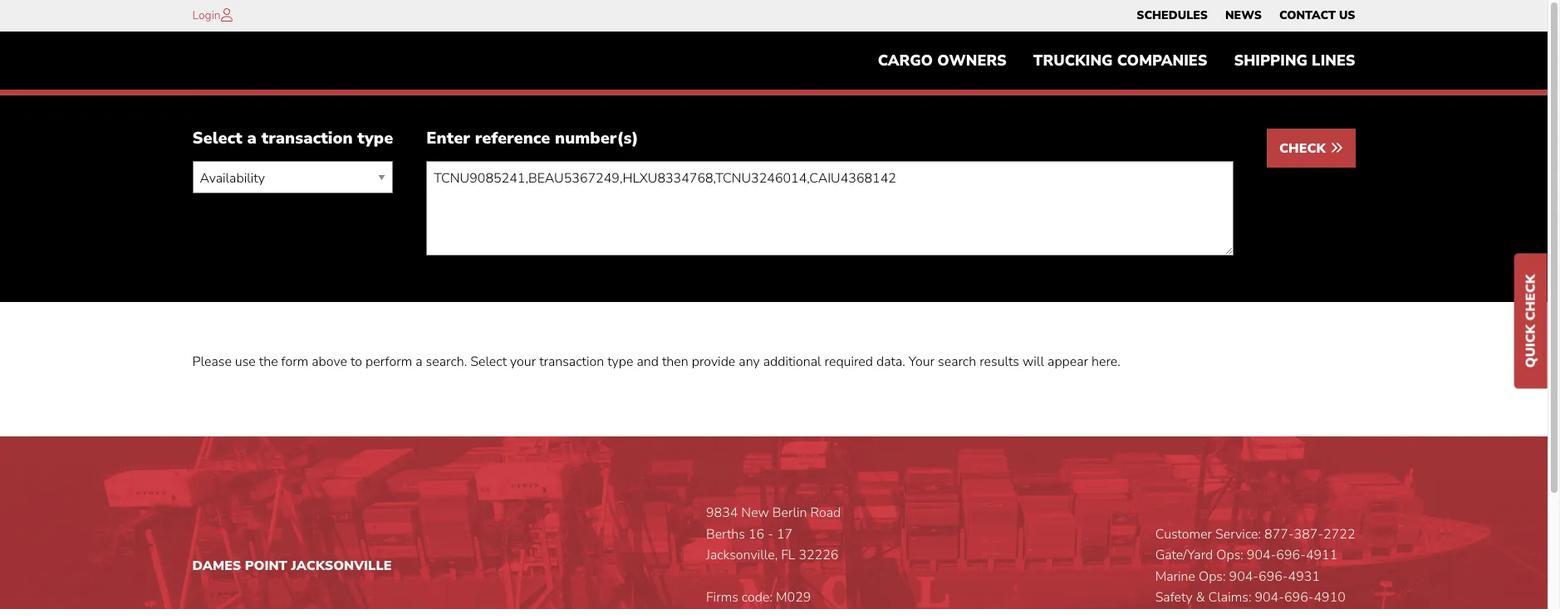 Task type: locate. For each thing, give the bounding box(es) containing it.
1 vertical spatial type
[[607, 353, 633, 372]]

trucking companies
[[1033, 51, 1207, 71]]

lines
[[1312, 51, 1355, 71]]

0 horizontal spatial select
[[192, 127, 242, 150]]

4910
[[1314, 589, 1346, 608]]

1 vertical spatial select
[[470, 353, 507, 372]]

1 vertical spatial menu bar
[[865, 44, 1369, 78]]

0 vertical spatial a
[[247, 127, 257, 150]]

1 horizontal spatial a
[[416, 353, 422, 372]]

904- down 877-
[[1247, 547, 1276, 565]]

companies
[[1117, 51, 1207, 71]]

berths
[[706, 526, 745, 544]]

Enter reference number(s) text field
[[426, 161, 1234, 256]]

a
[[247, 127, 257, 150], [416, 353, 422, 372]]

1 horizontal spatial check
[[1522, 275, 1540, 321]]

-
[[768, 526, 773, 544]]

0 horizontal spatial a
[[247, 127, 257, 150]]

0 horizontal spatial check
[[1279, 140, 1330, 158]]

1 vertical spatial check
[[1522, 275, 1540, 321]]

1 horizontal spatial transaction
[[539, 353, 604, 372]]

footer
[[0, 437, 1548, 610]]

2722
[[1323, 526, 1355, 544]]

enter
[[426, 127, 470, 150]]

news link
[[1225, 4, 1262, 27]]

0 vertical spatial 904-
[[1247, 547, 1276, 565]]

menu bar containing cargo owners
[[865, 44, 1369, 78]]

cargo
[[878, 51, 933, 71]]

code:
[[742, 589, 773, 608]]

search.
[[426, 353, 467, 372]]

search
[[938, 353, 976, 372]]

type
[[357, 127, 393, 150], [607, 353, 633, 372]]

ops:
[[1216, 547, 1243, 565], [1199, 568, 1226, 586]]

904- up "claims:"
[[1229, 568, 1259, 586]]

ops: up the &
[[1199, 568, 1226, 586]]

firms code:  m029
[[706, 589, 811, 608]]

16
[[748, 526, 764, 544]]

904-
[[1247, 547, 1276, 565], [1229, 568, 1259, 586], [1255, 589, 1284, 608]]

check button
[[1267, 129, 1355, 168]]

check
[[1279, 140, 1330, 158], [1522, 275, 1540, 321]]

select a transaction type
[[192, 127, 393, 150]]

footer containing 9834 new berlin road
[[0, 437, 1548, 610]]

check inside check button
[[1279, 140, 1330, 158]]

berlin
[[772, 504, 807, 523]]

select
[[192, 127, 242, 150], [470, 353, 507, 372]]

1 vertical spatial 904-
[[1229, 568, 1259, 586]]

0 vertical spatial transaction
[[261, 127, 353, 150]]

use
[[235, 353, 256, 372]]

877-
[[1264, 526, 1294, 544]]

claims:
[[1208, 589, 1251, 608]]

quick
[[1522, 325, 1540, 368]]

news
[[1225, 7, 1262, 23]]

new
[[741, 504, 769, 523]]

9834
[[706, 504, 738, 523]]

service:
[[1215, 526, 1261, 544]]

fl
[[781, 547, 795, 565]]

0 vertical spatial 696-
[[1276, 547, 1306, 565]]

then
[[662, 353, 688, 372]]

quick check link
[[1514, 254, 1548, 389]]

type left and
[[607, 353, 633, 372]]

1 horizontal spatial type
[[607, 353, 633, 372]]

9834 new berlin road berths 16 - 17 jacksonville, fl 32226
[[706, 504, 841, 565]]

required
[[825, 353, 873, 372]]

menu bar
[[1128, 4, 1364, 27], [865, 44, 1369, 78]]

enter reference number(s)
[[426, 127, 639, 150]]

menu bar containing schedules
[[1128, 4, 1364, 27]]

1 vertical spatial 696-
[[1259, 568, 1288, 586]]

customer
[[1155, 526, 1212, 544]]

menu bar up shipping
[[1128, 4, 1364, 27]]

contact us link
[[1279, 4, 1355, 27]]

0 vertical spatial check
[[1279, 140, 1330, 158]]

please use the form above to perform a search. select your transaction type and then provide any additional required data. your search results will appear here.
[[192, 353, 1121, 372]]

form
[[281, 353, 308, 372]]

perform
[[366, 353, 412, 372]]

shipping
[[1234, 51, 1308, 71]]

ops: down service: at the right of the page
[[1216, 547, 1243, 565]]

1 vertical spatial a
[[416, 353, 422, 372]]

696-
[[1276, 547, 1306, 565], [1259, 568, 1288, 586], [1284, 589, 1314, 608]]

user image
[[221, 8, 232, 22]]

contact us
[[1279, 7, 1355, 23]]

appear
[[1048, 353, 1088, 372]]

0 vertical spatial type
[[357, 127, 393, 150]]

0 vertical spatial menu bar
[[1128, 4, 1364, 27]]

type left enter
[[357, 127, 393, 150]]

above
[[312, 353, 347, 372]]

m029
[[776, 589, 811, 608]]

32226
[[799, 547, 839, 565]]

menu bar down schedules 'link'
[[865, 44, 1369, 78]]

transaction
[[261, 127, 353, 150], [539, 353, 604, 372]]

1 vertical spatial ops:
[[1199, 568, 1226, 586]]

904- right "claims:"
[[1255, 589, 1284, 608]]

your
[[909, 353, 935, 372]]

safety
[[1155, 589, 1193, 608]]

cargo owners link
[[865, 44, 1020, 78]]

contact
[[1279, 7, 1336, 23]]

1 horizontal spatial select
[[470, 353, 507, 372]]

road
[[810, 504, 841, 523]]

dames
[[192, 557, 241, 576]]



Task type: vqa. For each thing, say whether or not it's contained in the screenshot.
menu bar containing Schedules
yes



Task type: describe. For each thing, give the bounding box(es) containing it.
data.
[[876, 353, 905, 372]]

marine
[[1155, 568, 1195, 586]]

4911
[[1306, 547, 1338, 565]]

login link
[[192, 7, 221, 23]]

schedules link
[[1137, 4, 1208, 27]]

provide
[[692, 353, 735, 372]]

2 vertical spatial 696-
[[1284, 589, 1314, 608]]

customer service: 877-387-2722 gate/yard ops: 904-696-4911 marine ops: 904-696-4931 safety & claims: 904-696-4910
[[1155, 526, 1355, 608]]

shipping lines
[[1234, 51, 1355, 71]]

your
[[510, 353, 536, 372]]

will
[[1023, 353, 1044, 372]]

us
[[1339, 7, 1355, 23]]

0 horizontal spatial transaction
[[261, 127, 353, 150]]

shipping lines link
[[1221, 44, 1369, 78]]

jacksonville,
[[706, 547, 778, 565]]

owners
[[937, 51, 1007, 71]]

387-
[[1294, 526, 1323, 544]]

point
[[245, 557, 287, 576]]

results
[[980, 353, 1019, 372]]

the
[[259, 353, 278, 372]]

2 vertical spatial 904-
[[1255, 589, 1284, 608]]

17
[[777, 526, 793, 544]]

schedules
[[1137, 7, 1208, 23]]

please
[[192, 353, 232, 372]]

reference
[[475, 127, 550, 150]]

cargo owners
[[878, 51, 1007, 71]]

trucking companies link
[[1020, 44, 1221, 78]]

and
[[637, 353, 659, 372]]

&
[[1196, 589, 1205, 608]]

any
[[739, 353, 760, 372]]

jacksonville
[[291, 557, 392, 576]]

quick check
[[1522, 275, 1540, 368]]

0 vertical spatial ops:
[[1216, 547, 1243, 565]]

4931
[[1288, 568, 1320, 586]]

to
[[351, 353, 362, 372]]

additional
[[763, 353, 821, 372]]

check inside quick check link
[[1522, 275, 1540, 321]]

here.
[[1092, 353, 1121, 372]]

number(s)
[[555, 127, 639, 150]]

1 vertical spatial transaction
[[539, 353, 604, 372]]

gate/yard
[[1155, 547, 1213, 565]]

0 horizontal spatial type
[[357, 127, 393, 150]]

dames point jacksonville
[[192, 557, 392, 576]]

trucking
[[1033, 51, 1113, 71]]

angle double right image
[[1330, 142, 1343, 155]]

firms
[[706, 589, 738, 608]]

login
[[192, 7, 221, 23]]

0 vertical spatial select
[[192, 127, 242, 150]]



